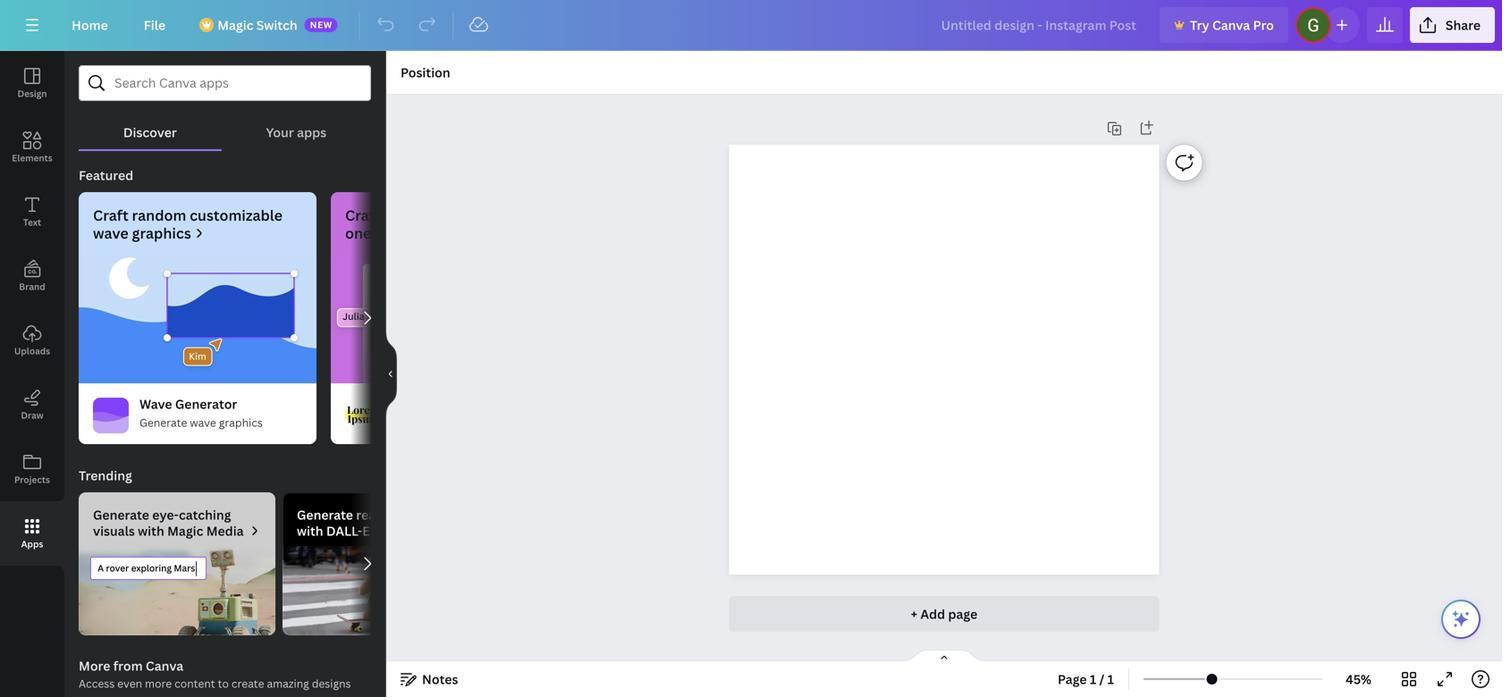 Task type: vqa. For each thing, say whether or not it's contained in the screenshot.
create
yes



Task type: describe. For each thing, give the bounding box(es) containing it.
at
[[421, 224, 435, 243]]

trending
[[79, 467, 132, 484]]

projects
[[14, 474, 50, 486]]

magic inside generate eye-catching visuals with magic media
[[167, 523, 203, 540]]

apps
[[21, 539, 43, 551]]

craft random customizable wave graphics
[[93, 206, 283, 243]]

elements
[[12, 152, 53, 164]]

images
[[408, 507, 451, 524]]

new
[[310, 19, 333, 31]]

try canva pro button
[[1160, 7, 1289, 43]]

pro
[[1254, 17, 1275, 34]]

home
[[72, 17, 108, 34]]

Design title text field
[[927, 7, 1153, 43]]

generator
[[175, 396, 237, 413]]

/
[[1100, 671, 1105, 688]]

switch
[[257, 17, 298, 34]]

from
[[113, 658, 143, 675]]

draw
[[21, 410, 43, 422]]

more
[[79, 658, 110, 675]]

beautiful
[[384, 206, 448, 225]]

craft for one
[[345, 206, 381, 225]]

catching
[[179, 507, 231, 524]]

generate for visuals
[[93, 507, 149, 524]]

designs
[[312, 677, 351, 692]]

add
[[921, 606, 946, 623]]

access
[[79, 677, 115, 692]]

page
[[949, 606, 978, 623]]

your
[[266, 124, 294, 141]]

craft for wave
[[93, 206, 129, 225]]

generate inside wave generator generate wave graphics
[[140, 416, 187, 430]]

magic switch
[[218, 17, 298, 34]]

to
[[218, 677, 229, 692]]

hide image
[[386, 331, 397, 417]]

share
[[1447, 17, 1482, 34]]

dall-
[[326, 523, 363, 540]]

0 vertical spatial lorem ipsum image
[[331, 257, 569, 384]]

e
[[363, 523, 370, 540]]

file
[[144, 17, 166, 34]]

position button
[[394, 58, 458, 87]]

projects button
[[0, 437, 64, 502]]

home link
[[57, 7, 122, 43]]

magic inside 'main' menu bar
[[218, 17, 254, 34]]

realistic
[[356, 507, 405, 524]]

notes button
[[394, 666, 466, 694]]

design button
[[0, 51, 64, 115]]

generate eye-catching visuals with magic media
[[93, 507, 244, 540]]

discover button
[[79, 101, 222, 149]]

craft beautiful nonsense, one ipsum at a time button
[[324, 192, 569, 445]]

even
[[117, 677, 142, 692]]

notes
[[422, 671, 458, 688]]

graphics for random
[[132, 224, 191, 243]]

generate realistic images with dall-e
[[297, 507, 451, 540]]

graphics for generator
[[219, 416, 263, 430]]

one
[[345, 224, 372, 243]]

+
[[911, 606, 918, 623]]

your apps
[[266, 124, 327, 141]]

with inside generate realistic images with dall-e
[[297, 523, 324, 540]]

+ add page
[[911, 606, 978, 623]]

create
[[232, 677, 264, 692]]

generate for with
[[297, 507, 353, 524]]

craft beautiful nonsense, one ipsum at a time
[[345, 206, 521, 243]]

wave
[[140, 396, 172, 413]]

main menu bar
[[0, 0, 1503, 51]]

content
[[175, 677, 215, 692]]

wave generator generate wave graphics
[[140, 396, 263, 430]]

random
[[132, 206, 186, 225]]

wave for random
[[93, 224, 129, 243]]

0 vertical spatial wave generator image
[[79, 257, 317, 384]]



Task type: locate. For each thing, give the bounding box(es) containing it.
0 horizontal spatial canva
[[146, 658, 184, 675]]

1 vertical spatial graphics
[[219, 416, 263, 430]]

1 vertical spatial canva
[[146, 658, 184, 675]]

apps button
[[0, 502, 64, 566]]

generate down wave
[[140, 416, 187, 430]]

graphics down "featured"
[[132, 224, 191, 243]]

1
[[1090, 671, 1097, 688], [1108, 671, 1115, 688]]

1 horizontal spatial magic
[[218, 17, 254, 34]]

more
[[145, 677, 172, 692]]

lorem ipsum image left hide image on the left of page
[[345, 398, 381, 434]]

elements button
[[0, 115, 64, 180]]

2 1 from the left
[[1108, 671, 1115, 688]]

generate inside generate realistic images with dall-e
[[297, 507, 353, 524]]

uploads button
[[0, 309, 64, 373]]

a
[[438, 224, 446, 243]]

1 horizontal spatial craft
[[345, 206, 381, 225]]

eye-
[[152, 507, 179, 524]]

magic left the media
[[167, 523, 203, 540]]

graphics inside craft random customizable wave graphics
[[132, 224, 191, 243]]

an ai-generated picture of a brown teddy bear riding a skateboard on a pedestrian crossing. image
[[283, 547, 480, 636]]

0 vertical spatial wave
[[93, 224, 129, 243]]

wave inside wave generator generate wave graphics
[[190, 416, 216, 430]]

magic
[[218, 17, 254, 34], [167, 523, 203, 540]]

0 vertical spatial canva
[[1213, 17, 1251, 34]]

nonsense,
[[451, 206, 521, 225]]

graphics inside wave generator generate wave graphics
[[219, 416, 263, 430]]

craft inside craft random customizable wave graphics
[[93, 206, 129, 225]]

apps
[[297, 124, 327, 141]]

craft inside craft beautiful nonsense, one ipsum at a time
[[345, 206, 381, 225]]

amazing
[[267, 677, 309, 692]]

with right visuals
[[138, 523, 164, 540]]

1 vertical spatial wave
[[190, 416, 216, 430]]

design
[[17, 88, 47, 100]]

canva inside button
[[1213, 17, 1251, 34]]

canva up more
[[146, 658, 184, 675]]

1 vertical spatial wave generator image
[[93, 398, 129, 434]]

canva right try
[[1213, 17, 1251, 34]]

1 vertical spatial lorem ipsum image
[[345, 398, 381, 434]]

featured
[[79, 167, 133, 184]]

draw button
[[0, 373, 64, 437]]

1 horizontal spatial graphics
[[219, 416, 263, 430]]

ipsum
[[375, 224, 418, 243]]

1 horizontal spatial wave
[[190, 416, 216, 430]]

time
[[450, 224, 481, 243]]

with inside generate eye-catching visuals with magic media
[[138, 523, 164, 540]]

1 horizontal spatial canva
[[1213, 17, 1251, 34]]

canva inside the more from canva access even more content to create amazing designs
[[146, 658, 184, 675]]

1 1 from the left
[[1090, 671, 1097, 688]]

page
[[1058, 671, 1087, 688]]

position
[[401, 64, 451, 81]]

lorem ipsum image down a
[[331, 257, 569, 384]]

0 horizontal spatial wave
[[93, 224, 129, 243]]

0 vertical spatial magic
[[218, 17, 254, 34]]

discover
[[123, 124, 177, 141]]

1 horizontal spatial 1
[[1108, 671, 1115, 688]]

share button
[[1411, 7, 1496, 43]]

1 right the /
[[1108, 671, 1115, 688]]

visuals
[[93, 523, 135, 540]]

page 1 / 1
[[1058, 671, 1115, 688]]

1 craft from the left
[[93, 206, 129, 225]]

wave generator image up generator
[[79, 257, 317, 384]]

Search Canva apps search field
[[115, 66, 335, 100]]

wave generator image left wave
[[93, 398, 129, 434]]

media
[[206, 523, 244, 540]]

try canva pro
[[1191, 17, 1275, 34]]

with left dall-
[[297, 523, 324, 540]]

text button
[[0, 180, 64, 244]]

try
[[1191, 17, 1210, 34]]

generate left e on the left bottom of page
[[297, 507, 353, 524]]

45%
[[1347, 671, 1372, 688]]

textbox with the sentence, 'a rover exploring mars' over an image of a rover exploring mars image
[[79, 547, 276, 636]]

0 horizontal spatial magic
[[167, 523, 203, 540]]

craft left 'beautiful'
[[345, 206, 381, 225]]

0 horizontal spatial graphics
[[132, 224, 191, 243]]

0 vertical spatial graphics
[[132, 224, 191, 243]]

file button
[[130, 7, 180, 43]]

wave generator image
[[79, 257, 317, 384], [93, 398, 129, 434]]

magic left switch at left top
[[218, 17, 254, 34]]

with
[[138, 523, 164, 540], [297, 523, 324, 540]]

wave
[[93, 224, 129, 243], [190, 416, 216, 430]]

brand button
[[0, 244, 64, 309]]

wave left the random
[[93, 224, 129, 243]]

0 horizontal spatial 1
[[1090, 671, 1097, 688]]

craft down "featured"
[[93, 206, 129, 225]]

more from canva access even more content to create amazing designs
[[79, 658, 351, 692]]

0 horizontal spatial with
[[138, 523, 164, 540]]

wave for generator
[[190, 416, 216, 430]]

0 horizontal spatial craft
[[93, 206, 129, 225]]

1 with from the left
[[138, 523, 164, 540]]

craft
[[93, 206, 129, 225], [345, 206, 381, 225]]

graphics
[[132, 224, 191, 243], [219, 416, 263, 430]]

wave down generator
[[190, 416, 216, 430]]

brand
[[19, 281, 45, 293]]

generate down trending
[[93, 507, 149, 524]]

lorem ipsum image
[[331, 257, 569, 384], [345, 398, 381, 434]]

side panel tab list
[[0, 51, 64, 566]]

2 with from the left
[[297, 523, 324, 540]]

text
[[23, 217, 41, 229]]

generate
[[140, 416, 187, 430], [93, 507, 149, 524], [297, 507, 353, 524]]

generate inside generate eye-catching visuals with magic media
[[93, 507, 149, 524]]

1 left the /
[[1090, 671, 1097, 688]]

graphics down generator
[[219, 416, 263, 430]]

45% button
[[1330, 666, 1388, 694]]

customizable
[[190, 206, 283, 225]]

2 craft from the left
[[345, 206, 381, 225]]

uploads
[[14, 345, 50, 357]]

canva assistant image
[[1451, 609, 1473, 631]]

canva
[[1213, 17, 1251, 34], [146, 658, 184, 675]]

your apps button
[[222, 101, 371, 149]]

+ add page button
[[730, 597, 1160, 633]]

show pages image
[[902, 650, 988, 664]]

1 horizontal spatial with
[[297, 523, 324, 540]]

1 vertical spatial magic
[[167, 523, 203, 540]]

wave inside craft random customizable wave graphics
[[93, 224, 129, 243]]



